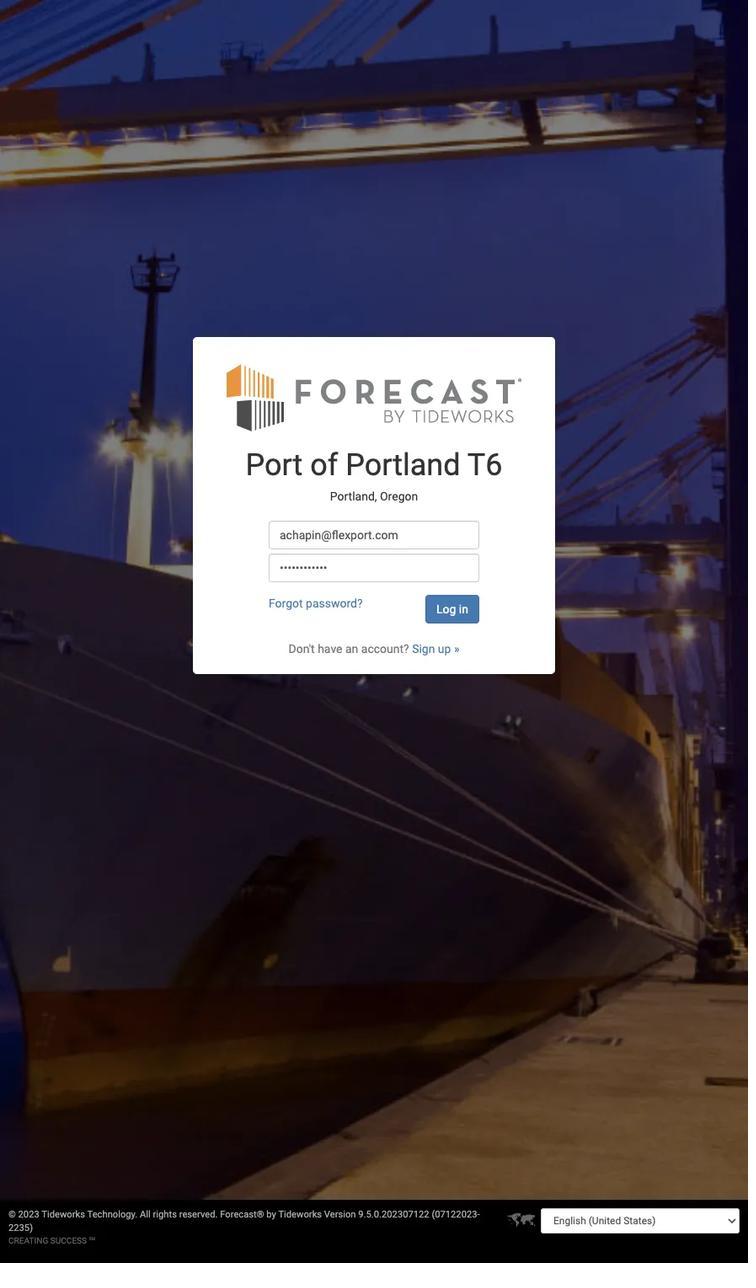 Task type: vqa. For each thing, say whether or not it's contained in the screenshot.
Success
yes



Task type: locate. For each thing, give the bounding box(es) containing it.
creating
[[8, 1236, 48, 1246]]

2235)
[[8, 1223, 33, 1234]]

℠
[[89, 1236, 95, 1246]]

tideworks for 2023
[[42, 1209, 85, 1220]]

2023
[[18, 1209, 39, 1220]]

by
[[267, 1209, 276, 1220]]

log
[[437, 602, 456, 616]]

1 tideworks from the left
[[42, 1209, 85, 1220]]

tideworks right by
[[278, 1209, 322, 1220]]

(07122023-
[[432, 1209, 480, 1220]]

tideworks up success
[[42, 1209, 85, 1220]]

password?
[[306, 596, 363, 610]]

don't have an account? sign up »
[[289, 642, 460, 655]]

©
[[8, 1209, 16, 1220]]

sign
[[412, 642, 435, 655]]

1 horizontal spatial tideworks
[[278, 1209, 322, 1220]]

9.5.0.202307122
[[358, 1209, 429, 1220]]

forgot
[[269, 596, 303, 610]]

»
[[454, 642, 460, 655]]

oregon
[[380, 490, 418, 503]]

version
[[324, 1209, 356, 1220]]

tideworks for by
[[278, 1209, 322, 1220]]

portland,
[[330, 490, 377, 503]]

port of portland t6 portland, oregon
[[246, 447, 503, 503]]

2 tideworks from the left
[[278, 1209, 322, 1220]]

forecast® by tideworks version 9.5.0.202307122 (07122023- 2235) creating success ℠
[[8, 1209, 480, 1246]]

tideworks inside forecast® by tideworks version 9.5.0.202307122 (07122023- 2235) creating success ℠
[[278, 1209, 322, 1220]]

tideworks
[[42, 1209, 85, 1220], [278, 1209, 322, 1220]]

have
[[318, 642, 343, 655]]

portland
[[346, 447, 461, 483]]

forgot password? link
[[269, 596, 363, 610]]

an
[[345, 642, 358, 655]]

technology.
[[87, 1209, 138, 1220]]

0 horizontal spatial tideworks
[[42, 1209, 85, 1220]]

port
[[246, 447, 303, 483]]



Task type: describe. For each thing, give the bounding box(es) containing it.
forecast®
[[220, 1209, 264, 1220]]

rights
[[153, 1209, 177, 1220]]

Email or username text field
[[269, 520, 479, 549]]

sign up » link
[[412, 642, 460, 655]]

forecast® by tideworks image
[[227, 362, 522, 432]]

all
[[140, 1209, 151, 1220]]

t6
[[468, 447, 503, 483]]

reserved.
[[179, 1209, 218, 1220]]

of
[[310, 447, 338, 483]]

success
[[50, 1236, 87, 1246]]

© 2023 tideworks technology. all rights reserved.
[[8, 1209, 220, 1220]]

account?
[[361, 642, 409, 655]]

in
[[459, 602, 469, 616]]

log in button
[[426, 595, 479, 623]]

forgot password? log in
[[269, 596, 469, 616]]

don't
[[289, 642, 315, 655]]

up
[[438, 642, 451, 655]]

Password password field
[[269, 553, 479, 582]]



